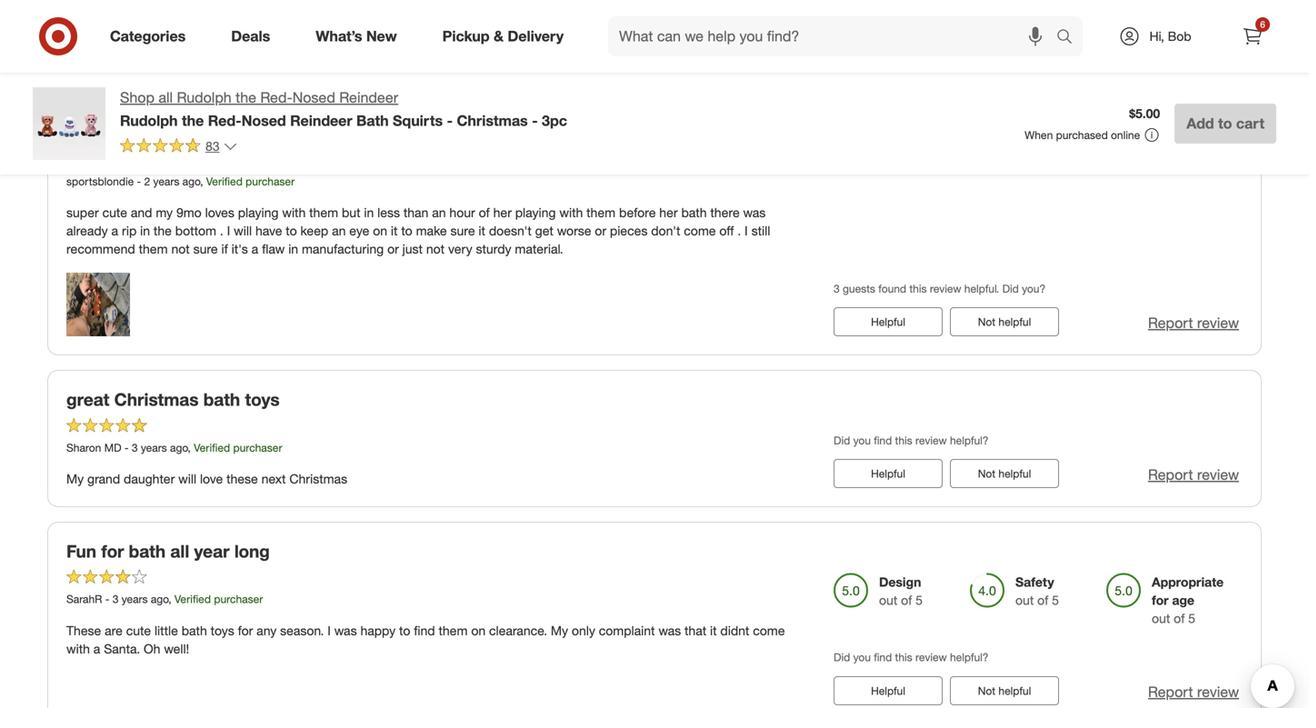 Task type: describe. For each thing, give the bounding box(es) containing it.
helpful for helpful button corresponding to not helpful button corresponding to report review button associated with so cute but has a flaw
[[871, 315, 905, 329]]

83
[[205, 138, 220, 154]]

what's new
[[316, 27, 397, 45]]

not helpful button for second report review button from the bottom of the page
[[950, 459, 1059, 488]]

1 helpful from the top
[[999, 47, 1031, 61]]

appropriate for age out of 5
[[1152, 574, 1224, 627]]

3pc
[[542, 112, 567, 129]]

report for so cute but has a flaw
[[1148, 314, 1193, 332]]

to inside button
[[1218, 115, 1232, 132]]

image of rudolph the red-nosed reindeer bath squirts - christmas - 3pc image
[[33, 87, 105, 160]]

worse
[[557, 223, 591, 239]]

my grand daughter will love these next christmas
[[66, 471, 347, 487]]

1 vertical spatial ago
[[170, 441, 188, 454]]

christmas inside shop all rudolph the red-nosed reindeer rudolph the red-nosed reindeer bath squirts - christmas - 3pc
[[457, 112, 528, 129]]

1 not helpful button from the top
[[950, 39, 1059, 68]]

2 . from the left
[[738, 223, 741, 239]]

0 vertical spatial recommend
[[232, 151, 301, 167]]

verified for a
[[206, 174, 243, 188]]

1 not from the left
[[171, 241, 190, 257]]

sportsblondie
[[66, 174, 134, 188]]

report review button for so cute but has a flaw
[[1148, 313, 1239, 334]]

material.
[[515, 241, 563, 257]]

didnt
[[720, 623, 749, 639]]

md
[[104, 441, 121, 454]]

find inside these are cute little bath toys for any season. i was happy to find them on clearance. my only complaint was that it didnt come with a santa. oh well!
[[414, 623, 435, 639]]

1 . from the left
[[220, 223, 223, 239]]

loves
[[205, 205, 234, 221]]

but inside super cute and my 9mo loves playing with them but in less than an hour of her playing with them before her bath there was already a rip in the bottom . i will have to keep an eye on it to make sure it doesn't get worse or pieces don't come off . i still recommend them not sure if it's a flaw in manufacturing or just not very sturdy material.
[[342, 205, 360, 221]]

2 you from the top
[[853, 651, 871, 664]]

report review for fun for bath all year long
[[1148, 683, 1239, 701]]

helpful. for 3 guests found this review helpful. did you?
[[964, 282, 999, 295]]

2 vertical spatial in
[[288, 241, 298, 257]]

love
[[200, 471, 223, 487]]

2 guest review image 1 of 1, zoom in image from the top
[[66, 273, 130, 336]]

a right has
[[198, 121, 208, 142]]

2 not from the top
[[978, 315, 996, 329]]

0 horizontal spatial red-
[[208, 112, 242, 129]]

fun
[[66, 541, 96, 562]]

report review button for fun for bath all year long
[[1148, 682, 1239, 702]]

manufacturing
[[302, 241, 384, 257]]

3 not from the top
[[978, 467, 996, 480]]

0 horizontal spatial i
[[227, 223, 230, 239]]

1 horizontal spatial the
[[182, 112, 204, 129]]

2 not helpful from the top
[[978, 315, 1031, 329]]

of inside appropriate for age out of 5
[[1174, 611, 1185, 627]]

when purchased online
[[1025, 128, 1140, 142]]

shop all rudolph the red-nosed reindeer rudolph the red-nosed reindeer bath squirts - christmas - 3pc
[[120, 89, 567, 129]]

safety
[[1016, 574, 1054, 590]]

to inside these are cute little bath toys for any season. i was happy to find them on clearance. my only complaint was that it didnt come with a santa. oh well!
[[399, 623, 410, 639]]

0 horizontal spatial but
[[132, 121, 159, 142]]

helpful button for not helpful button corresponding to report review button associated with so cute but has a flaw
[[834, 307, 943, 336]]

pickup & delivery link
[[427, 16, 586, 56]]

search button
[[1048, 16, 1092, 60]]

1 horizontal spatial ,
[[188, 441, 191, 454]]

for for fun
[[101, 541, 124, 562]]

guests for 3
[[843, 282, 875, 295]]

keep
[[301, 223, 328, 239]]

these
[[226, 471, 258, 487]]

83 link
[[120, 137, 238, 158]]

don't
[[651, 223, 680, 239]]

1 vertical spatial rudolph
[[120, 112, 178, 129]]

1 not helpful from the top
[[978, 47, 1031, 61]]

delivery
[[508, 27, 564, 45]]

squirts
[[393, 112, 443, 129]]

- right sarahr
[[105, 592, 109, 606]]

3 guests found this review helpful. did you?
[[834, 282, 1046, 295]]

1 vertical spatial reindeer
[[290, 112, 352, 129]]

still
[[751, 223, 770, 239]]

so
[[66, 121, 86, 142]]

online
[[1111, 128, 1140, 142]]

helpful for first not helpful button from the top helpful button
[[871, 47, 905, 61]]

2 vertical spatial 3
[[112, 592, 119, 606]]

0 vertical spatial sure
[[450, 223, 475, 239]]

have
[[255, 223, 282, 239]]

for for appropriate
[[1152, 592, 1169, 608]]

0 horizontal spatial it
[[391, 223, 398, 239]]

bath
[[356, 112, 389, 129]]

years for but
[[153, 174, 179, 188]]

deals link
[[216, 16, 293, 56]]

sarahr
[[66, 592, 102, 606]]

them down the my
[[139, 241, 168, 257]]

has
[[164, 121, 193, 142]]

$5.00
[[1129, 106, 1160, 122]]

to right have
[[286, 223, 297, 239]]

would recommend
[[193, 151, 301, 167]]

sturdy
[[476, 241, 511, 257]]

verified for year
[[174, 592, 211, 606]]

i inside these are cute little bath toys for any season. i was happy to find them on clearance. my only complaint was that it didnt come with a santa. oh well!
[[328, 623, 331, 639]]

than
[[404, 205, 429, 221]]

0 horizontal spatial in
[[140, 223, 150, 239]]

&
[[494, 27, 504, 45]]

come inside these are cute little bath toys for any season. i was happy to find them on clearance. my only complaint was that it didnt come with a santa. oh well!
[[753, 623, 785, 639]]

hi, bob
[[1150, 28, 1191, 44]]

if
[[221, 241, 228, 257]]

them inside these are cute little bath toys for any season. i was happy to find them on clearance. my only complaint was that it didnt come with a santa. oh well!
[[439, 623, 468, 639]]

out for design out of 5
[[879, 592, 898, 608]]

oh
[[144, 641, 160, 657]]

when
[[1025, 128, 1053, 142]]

purchased
[[1056, 128, 1108, 142]]

rip
[[122, 223, 137, 239]]

year
[[194, 541, 230, 562]]

to up just
[[401, 223, 413, 239]]

great
[[66, 389, 109, 410]]

this for helpful button for not helpful button related to second report review button from the bottom of the page
[[895, 433, 912, 447]]

bath inside these are cute little bath toys for any season. i was happy to find them on clearance. my only complaint was that it didnt come with a santa. oh well!
[[182, 623, 207, 639]]

4 not from the top
[[978, 684, 996, 698]]

long
[[234, 541, 270, 562]]

of inside super cute and my 9mo loves playing with them but in less than an hour of her playing with them before her bath there was already a rip in the bottom . i will have to keep an eye on it to make sure it doesn't get worse or pieces don't come off . i still recommend them not sure if it's a flaw in manufacturing or just not very sturdy material.
[[479, 205, 490, 221]]

6
[[1260, 19, 1265, 30]]

helpful button for first not helpful button from the top
[[834, 39, 943, 68]]

was inside super cute and my 9mo loves playing with them but in less than an hour of her playing with them before her bath there was already a rip in the bottom . i will have to keep an eye on it to make sure it doesn't get worse or pieces don't come off . i still recommend them not sure if it's a flaw in manufacturing or just not very sturdy material.
[[743, 205, 766, 221]]

2 vertical spatial christmas
[[289, 471, 347, 487]]

well!
[[164, 641, 189, 657]]

just
[[402, 241, 423, 257]]

these are cute little bath toys for any season. i was happy to find them on clearance. my only complaint was that it didnt come with a santa. oh well!
[[66, 623, 785, 657]]

toys inside these are cute little bath toys for any season. i was happy to find them on clearance. my only complaint was that it didnt come with a santa. oh well!
[[211, 623, 234, 639]]

doesn't
[[489, 223, 532, 239]]

did you find this review helpful? for helpful button for not helpful button related to second report review button from the bottom of the page
[[834, 433, 989, 447]]

guests for 5
[[843, 14, 875, 27]]

fun for bath all year long
[[66, 541, 270, 562]]

1 horizontal spatial was
[[659, 623, 681, 639]]

bob
[[1168, 28, 1191, 44]]

- left 2
[[137, 174, 141, 188]]

categories
[[110, 27, 186, 45]]

not helpful button for report review button associated with fun for bath all year long
[[950, 676, 1059, 705]]

pickup & delivery
[[442, 27, 564, 45]]

search
[[1048, 29, 1092, 47]]

complaint
[[599, 623, 655, 639]]

come inside super cute and my 9mo loves playing with them but in less than an hour of her playing with them before her bath there was already a rip in the bottom . i will have to keep an eye on it to make sure it doesn't get worse or pieces don't come off . i still recommend them not sure if it's a flaw in manufacturing or just not very sturdy material.
[[684, 223, 716, 239]]

0 vertical spatial in
[[364, 205, 374, 221]]

3 not helpful from the top
[[978, 467, 1031, 480]]

a inside these are cute little bath toys for any season. i was happy to find them on clearance. my only complaint was that it didnt come with a santa. oh well!
[[93, 641, 100, 657]]

1 vertical spatial an
[[332, 223, 346, 239]]

not helpful button for report review button associated with so cute but has a flaw
[[950, 307, 1059, 336]]

2 report review button from the top
[[1148, 464, 1239, 485]]

you? for 5 guests found this review helpful. did you?
[[1022, 14, 1046, 27]]

what's new link
[[300, 16, 420, 56]]

get
[[535, 223, 554, 239]]

0 horizontal spatial christmas
[[114, 389, 199, 410]]

recommend inside super cute and my 9mo loves playing with them but in less than an hour of her playing with them before her bath there was already a rip in the bottom . i will have to keep an eye on it to make sure it doesn't get worse or pieces don't come off . i still recommend them not sure if it's a flaw in manufacturing or just not very sturdy material.
[[66, 241, 135, 257]]

add to cart button
[[1175, 104, 1276, 144]]

- left the 3pc
[[532, 112, 538, 129]]

hi,
[[1150, 28, 1164, 44]]

, for year
[[168, 592, 171, 606]]

0 vertical spatial 3
[[834, 282, 840, 295]]

design out of 5
[[879, 574, 923, 608]]

0 vertical spatial red-
[[260, 89, 292, 106]]

1 not from the top
[[978, 47, 996, 61]]

helpful. for 5 guests found this review helpful. did you?
[[964, 14, 999, 27]]

1 vertical spatial purchaser
[[233, 441, 282, 454]]

cute for super
[[102, 205, 127, 221]]

appropriate
[[1152, 574, 1224, 590]]

add to cart
[[1187, 115, 1265, 132]]

this for first not helpful button from the top helpful button
[[910, 14, 927, 27]]

1 horizontal spatial with
[[282, 205, 306, 221]]

my
[[156, 205, 173, 221]]

little
[[155, 623, 178, 639]]

eye
[[349, 223, 369, 239]]

1 vertical spatial verified
[[194, 441, 230, 454]]

super
[[66, 205, 99, 221]]

1 vertical spatial years
[[141, 441, 167, 454]]

only
[[572, 623, 595, 639]]

super cute and my 9mo loves playing with them but in less than an hour of her playing with them before her bath there was already a rip in the bottom . i will have to keep an eye on it to make sure it doesn't get worse or pieces don't come off . i still recommend them not sure if it's a flaw in manufacturing or just not very sturdy material.
[[66, 205, 770, 257]]

find for helpful button for not helpful button for report review button associated with fun for bath all year long
[[874, 651, 892, 664]]

there
[[710, 205, 740, 221]]

0 vertical spatial toys
[[245, 389, 280, 410]]

0 horizontal spatial was
[[334, 623, 357, 639]]

1 vertical spatial will
[[178, 471, 196, 487]]

helpful? for not helpful button for report review button associated with fun for bath all year long
[[950, 651, 989, 664]]



Task type: locate. For each thing, give the bounding box(es) containing it.
christmas up sharon md - 3 years ago , verified purchaser
[[114, 389, 199, 410]]

come left off
[[684, 223, 716, 239]]

1 vertical spatial cute
[[102, 205, 127, 221]]

clearance.
[[489, 623, 547, 639]]

purchaser for fun for bath all year long
[[214, 592, 263, 606]]

0 vertical spatial will
[[234, 223, 252, 239]]

i
[[227, 223, 230, 239], [745, 223, 748, 239], [328, 623, 331, 639]]

4 helpful from the top
[[871, 684, 905, 698]]

1 horizontal spatial but
[[342, 205, 360, 221]]

not helpful
[[978, 47, 1031, 61], [978, 315, 1031, 329], [978, 467, 1031, 480], [978, 684, 1031, 698]]

3 helpful button from the top
[[834, 459, 943, 488]]

0 horizontal spatial the
[[154, 223, 172, 239]]

them up worse
[[587, 205, 616, 221]]

you
[[853, 433, 871, 447], [853, 651, 871, 664]]

next
[[261, 471, 286, 487]]

0 horizontal spatial ,
[[168, 592, 171, 606]]

reindeer left bath
[[290, 112, 352, 129]]

0 horizontal spatial playing
[[238, 205, 279, 221]]

the inside super cute and my 9mo loves playing with them but in less than an hour of her playing with them before her bath there was already a rip in the bottom . i will have to keep an eye on it to make sure it doesn't get worse or pieces don't come off . i still recommend them not sure if it's a flaw in manufacturing or just not very sturdy material.
[[154, 223, 172, 239]]

2 horizontal spatial in
[[364, 205, 374, 221]]

it inside these are cute little bath toys for any season. i was happy to find them on clearance. my only complaint was that it didnt come with a santa. oh well!
[[710, 623, 717, 639]]

for right fun
[[101, 541, 124, 562]]

0 horizontal spatial an
[[332, 223, 346, 239]]

ago
[[182, 174, 200, 188], [170, 441, 188, 454], [151, 592, 168, 606]]

4 helpful button from the top
[[834, 676, 943, 705]]

out down design
[[879, 592, 898, 608]]

0 vertical spatial purchaser
[[246, 174, 295, 188]]

bath up sarahr - 3 years ago , verified purchaser
[[129, 541, 166, 562]]

them left clearance. at the bottom left of page
[[439, 623, 468, 639]]

1 helpful from the top
[[871, 47, 905, 61]]

did
[[1002, 14, 1019, 27], [1002, 282, 1019, 295], [834, 433, 850, 447], [834, 651, 850, 664]]

cute
[[91, 121, 127, 142], [102, 205, 127, 221], [126, 623, 151, 639]]

helpful button
[[834, 39, 943, 68], [834, 307, 943, 336], [834, 459, 943, 488], [834, 676, 943, 705]]

2 found from the top
[[878, 282, 906, 295]]

0 vertical spatial found
[[878, 14, 906, 27]]

and
[[131, 205, 152, 221]]

1 horizontal spatial will
[[234, 223, 252, 239]]

the up would recommend
[[236, 89, 256, 106]]

reindeer up bath
[[339, 89, 398, 106]]

1 you? from the top
[[1022, 14, 1046, 27]]

1 vertical spatial ,
[[188, 441, 191, 454]]

any
[[257, 623, 277, 639]]

0 vertical spatial for
[[101, 541, 124, 562]]

an up make
[[432, 205, 446, 221]]

1 vertical spatial all
[[170, 541, 189, 562]]

will inside super cute and my 9mo loves playing with them but in less than an hour of her playing with them before her bath there was already a rip in the bottom . i will have to keep an eye on it to make sure it doesn't get worse or pieces don't come off . i still recommend them not sure if it's a flaw in manufacturing or just not very sturdy material.
[[234, 223, 252, 239]]

cute right so
[[91, 121, 127, 142]]

out inside safety out of 5
[[1016, 592, 1034, 608]]

an up manufacturing
[[332, 223, 346, 239]]

4 helpful from the top
[[999, 684, 1031, 698]]

5 inside safety out of 5
[[1052, 592, 1059, 608]]

2 helpful? from the top
[[950, 651, 989, 664]]

2 vertical spatial verified
[[174, 592, 211, 606]]

0 vertical spatial on
[[373, 223, 387, 239]]

1 horizontal spatial on
[[471, 623, 486, 639]]

i up if
[[227, 223, 230, 239]]

it up sturdy
[[479, 223, 485, 239]]

2 vertical spatial cute
[[126, 623, 151, 639]]

helpful for helpful button for not helpful button related to second report review button from the bottom of the page
[[871, 467, 905, 480]]

on
[[373, 223, 387, 239], [471, 623, 486, 639]]

2 horizontal spatial with
[[559, 205, 583, 221]]

3 helpful from the top
[[999, 467, 1031, 480]]

of down age
[[1174, 611, 1185, 627]]

flaw
[[213, 121, 247, 142], [262, 241, 285, 257]]

verified up little
[[174, 592, 211, 606]]

with
[[282, 205, 306, 221], [559, 205, 583, 221], [66, 641, 90, 657]]

0 vertical spatial nosed
[[292, 89, 335, 106]]

1 playing from the left
[[238, 205, 279, 221]]

ago for all
[[151, 592, 168, 606]]

2 not helpful button from the top
[[950, 307, 1059, 336]]

sharon md - 3 years ago , verified purchaser
[[66, 441, 282, 454]]

toys left "any" at the bottom left of page
[[211, 623, 234, 639]]

out
[[879, 592, 898, 608], [1016, 592, 1034, 608], [1152, 611, 1170, 627]]

them up keep
[[309, 205, 338, 221]]

bottom
[[175, 223, 216, 239]]

0 horizontal spatial my
[[66, 471, 84, 487]]

3 report from the top
[[1148, 683, 1193, 701]]

2 helpful from the top
[[999, 315, 1031, 329]]

2 playing from the left
[[515, 205, 556, 221]]

bath inside super cute and my 9mo loves playing with them but in less than an hour of her playing with them before her bath there was already a rip in the bottom . i will have to keep an eye on it to make sure it doesn't get worse or pieces don't come off . i still recommend them not sure if it's a flaw in manufacturing or just not very sturdy material.
[[681, 205, 707, 221]]

helpful button for not helpful button for report review button associated with fun for bath all year long
[[834, 676, 943, 705]]

1 vertical spatial but
[[342, 205, 360, 221]]

0 vertical spatial report review button
[[1148, 313, 1239, 334]]

out for safety out of 5
[[1016, 592, 1034, 608]]

1 horizontal spatial nosed
[[292, 89, 335, 106]]

0 horizontal spatial with
[[66, 641, 90, 657]]

0 vertical spatial rudolph
[[177, 89, 232, 106]]

1 horizontal spatial playing
[[515, 205, 556, 221]]

of inside safety out of 5
[[1037, 592, 1048, 608]]

1 vertical spatial on
[[471, 623, 486, 639]]

1 vertical spatial report review
[[1148, 466, 1239, 484]]

report for fun for bath all year long
[[1148, 683, 1193, 701]]

0 vertical spatial or
[[595, 223, 606, 239]]

1 vertical spatial red-
[[208, 112, 242, 129]]

purchaser up these
[[233, 441, 282, 454]]

report review
[[1148, 314, 1239, 332], [1148, 466, 1239, 484], [1148, 683, 1239, 701]]

2 helpful button from the top
[[834, 307, 943, 336]]

2 horizontal spatial 3
[[834, 282, 840, 295]]

2 guests from the top
[[843, 282, 875, 295]]

but
[[132, 121, 159, 142], [342, 205, 360, 221]]

my left grand
[[66, 471, 84, 487]]

are
[[105, 623, 123, 639]]

3 report review from the top
[[1148, 683, 1239, 701]]

sure left if
[[193, 241, 218, 257]]

1 vertical spatial helpful?
[[950, 651, 989, 664]]

0 horizontal spatial for
[[101, 541, 124, 562]]

0 horizontal spatial not
[[171, 241, 190, 257]]

to right add
[[1218, 115, 1232, 132]]

toys
[[245, 389, 280, 410], [211, 623, 234, 639]]

report review for so cute but has a flaw
[[1148, 314, 1239, 332]]

0 vertical spatial report review
[[1148, 314, 1239, 332]]

toys up next
[[245, 389, 280, 410]]

2 vertical spatial ago
[[151, 592, 168, 606]]

1 vertical spatial the
[[182, 112, 204, 129]]

found for 5
[[878, 14, 906, 27]]

2 not from the left
[[426, 241, 445, 257]]

did you find this review helpful?
[[834, 433, 989, 447], [834, 651, 989, 664]]

4 not helpful from the top
[[978, 684, 1031, 698]]

2 vertical spatial the
[[154, 223, 172, 239]]

1 guest review image 1 of 1, zoom in image from the top
[[66, 5, 130, 68]]

helpful
[[999, 47, 1031, 61], [999, 315, 1031, 329], [999, 467, 1031, 480], [999, 684, 1031, 698]]

her up doesn't
[[493, 205, 512, 221]]

for inside these are cute little bath toys for any season. i was happy to find them on clearance. my only complaint was that it didnt come with a santa. oh well!
[[238, 623, 253, 639]]

nosed up would recommend
[[241, 112, 286, 129]]

1 horizontal spatial not
[[426, 241, 445, 257]]

happy
[[360, 623, 396, 639]]

2 horizontal spatial the
[[236, 89, 256, 106]]

verified down would
[[206, 174, 243, 188]]

ago up little
[[151, 592, 168, 606]]

it right that
[[710, 623, 717, 639]]

that
[[685, 623, 707, 639]]

these
[[66, 623, 101, 639]]

in left manufacturing
[[288, 241, 298, 257]]

less
[[377, 205, 400, 221]]

all inside shop all rudolph the red-nosed reindeer rudolph the red-nosed reindeer bath squirts - christmas - 3pc
[[159, 89, 173, 106]]

0 vertical spatial my
[[66, 471, 84, 487]]

but up eye
[[342, 205, 360, 221]]

1 vertical spatial find
[[414, 623, 435, 639]]

come right didnt
[[753, 623, 785, 639]]

find
[[874, 433, 892, 447], [414, 623, 435, 639], [874, 651, 892, 664]]

1 vertical spatial report
[[1148, 466, 1193, 484]]

safety out of 5
[[1016, 574, 1059, 608]]

0 vertical spatial guest review image 1 of 1, zoom in image
[[66, 5, 130, 68]]

2 helpful from the top
[[871, 315, 905, 329]]

1 horizontal spatial flaw
[[262, 241, 285, 257]]

2 report review from the top
[[1148, 466, 1239, 484]]

will up it's
[[234, 223, 252, 239]]

with up worse
[[559, 205, 583, 221]]

or right worse
[[595, 223, 606, 239]]

0 vertical spatial ,
[[200, 174, 203, 188]]

1 helpful. from the top
[[964, 14, 999, 27]]

3 helpful from the top
[[871, 467, 905, 480]]

rudolph
[[177, 89, 232, 106], [120, 112, 178, 129]]

1 horizontal spatial an
[[432, 205, 446, 221]]

1 horizontal spatial sure
[[450, 223, 475, 239]]

1 vertical spatial guests
[[843, 282, 875, 295]]

guest review image 1 of 1, zoom in image up shop
[[66, 5, 130, 68]]

deals
[[231, 27, 270, 45]]

of right hour
[[479, 205, 490, 221]]

but left has
[[132, 121, 159, 142]]

0 horizontal spatial .
[[220, 223, 223, 239]]

a right it's
[[252, 241, 258, 257]]

shop
[[120, 89, 154, 106]]

on inside these are cute little bath toys for any season. i was happy to find them on clearance. my only complaint was that it didnt come with a santa. oh well!
[[471, 623, 486, 639]]

1 horizontal spatial or
[[595, 223, 606, 239]]

1 vertical spatial sure
[[193, 241, 218, 257]]

playing up get
[[515, 205, 556, 221]]

cute up oh
[[126, 623, 151, 639]]

2 horizontal spatial it
[[710, 623, 717, 639]]

flaw up would recommend
[[213, 121, 247, 142]]

out inside design out of 5
[[879, 592, 898, 608]]

my
[[66, 471, 84, 487], [551, 623, 568, 639]]

2 helpful. from the top
[[964, 282, 999, 295]]

1 vertical spatial 3
[[132, 441, 138, 454]]

purchaser down would recommend
[[246, 174, 295, 188]]

0 vertical spatial flaw
[[213, 121, 247, 142]]

0 horizontal spatial out
[[879, 592, 898, 608]]

red- up 83
[[208, 112, 242, 129]]

1 report review from the top
[[1148, 314, 1239, 332]]

would
[[193, 151, 228, 167]]

2 horizontal spatial christmas
[[457, 112, 528, 129]]

0 horizontal spatial sure
[[193, 241, 218, 257]]

all right shop
[[159, 89, 173, 106]]

christmas left the 3pc
[[457, 112, 528, 129]]

not
[[978, 47, 996, 61], [978, 315, 996, 329], [978, 467, 996, 480], [978, 684, 996, 698]]

rudolph down shop
[[120, 112, 178, 129]]

2 did you find this review helpful? from the top
[[834, 651, 989, 664]]

bath left there
[[681, 205, 707, 221]]

her up don't
[[659, 205, 678, 221]]

rudolph up has
[[177, 89, 232, 106]]

4 not helpful button from the top
[[950, 676, 1059, 705]]

flaw inside super cute and my 9mo loves playing with them but in less than an hour of her playing with them before her bath there was already a rip in the bottom . i will have to keep an eye on it to make sure it doesn't get worse or pieces don't come off . i still recommend them not sure if it's a flaw in manufacturing or just not very sturdy material.
[[262, 241, 285, 257]]

a down these
[[93, 641, 100, 657]]

0 vertical spatial years
[[153, 174, 179, 188]]

for inside appropriate for age out of 5
[[1152, 592, 1169, 608]]

found for 3
[[878, 282, 906, 295]]

recommend right 83
[[232, 151, 301, 167]]

all left year
[[170, 541, 189, 562]]

, up my grand daughter will love these next christmas
[[188, 441, 191, 454]]

it's
[[232, 241, 248, 257]]

flaw down have
[[262, 241, 285, 257]]

of inside design out of 5
[[901, 592, 912, 608]]

in
[[364, 205, 374, 221], [140, 223, 150, 239], [288, 241, 298, 257]]

2 vertical spatial purchaser
[[214, 592, 263, 606]]

a left rip
[[111, 223, 118, 239]]

was left that
[[659, 623, 681, 639]]

years up daughter at the bottom
[[141, 441, 167, 454]]

ago for has
[[182, 174, 200, 188]]

0 vertical spatial helpful?
[[950, 433, 989, 447]]

for left age
[[1152, 592, 1169, 608]]

guests
[[843, 14, 875, 27], [843, 282, 875, 295]]

2 her from the left
[[659, 205, 678, 221]]

1 horizontal spatial it
[[479, 223, 485, 239]]

-
[[447, 112, 453, 129], [532, 112, 538, 129], [137, 174, 141, 188], [124, 441, 129, 454], [105, 592, 109, 606]]

categories link
[[95, 16, 208, 56]]

1 horizontal spatial 3
[[132, 441, 138, 454]]

purchaser for so cute but has a flaw
[[246, 174, 295, 188]]

2 report from the top
[[1148, 466, 1193, 484]]

verified
[[206, 174, 243, 188], [194, 441, 230, 454], [174, 592, 211, 606]]

in left less
[[364, 205, 374, 221]]

off
[[719, 223, 734, 239]]

helpful button for not helpful button related to second report review button from the bottom of the page
[[834, 459, 943, 488]]

purchaser up "any" at the bottom left of page
[[214, 592, 263, 606]]

christmas
[[457, 112, 528, 129], [114, 389, 199, 410], [289, 471, 347, 487]]

so cute but has a flaw
[[66, 121, 247, 142]]

you?
[[1022, 14, 1046, 27], [1022, 282, 1046, 295]]

3 report review button from the top
[[1148, 682, 1239, 702]]

1 horizontal spatial red-
[[260, 89, 292, 106]]

9mo
[[176, 205, 202, 221]]

grand
[[87, 471, 120, 487]]

cart
[[1236, 115, 1265, 132]]

1 helpful? from the top
[[950, 433, 989, 447]]

you? for 3 guests found this review helpful. did you?
[[1022, 282, 1046, 295]]

on inside super cute and my 9mo loves playing with them but in less than an hour of her playing with them before her bath there was already a rip in the bottom . i will have to keep an eye on it to make sure it doesn't get worse or pieces don't come off . i still recommend them not sure if it's a flaw in manufacturing or just not very sturdy material.
[[373, 223, 387, 239]]

0 vertical spatial helpful.
[[964, 14, 999, 27]]

bath up "well!"
[[182, 623, 207, 639]]

find for helpful button for not helpful button related to second report review button from the bottom of the page
[[874, 433, 892, 447]]

1 horizontal spatial recommend
[[232, 151, 301, 167]]

season.
[[280, 623, 324, 639]]

bath up sharon md - 3 years ago , verified purchaser
[[203, 389, 240, 410]]

1 vertical spatial for
[[1152, 592, 1169, 608]]

of
[[479, 205, 490, 221], [901, 592, 912, 608], [1037, 592, 1048, 608], [1174, 611, 1185, 627]]

cute for so
[[91, 121, 127, 142]]

hour
[[450, 205, 475, 221]]

daughter
[[124, 471, 175, 487]]

0 vertical spatial the
[[236, 89, 256, 106]]

0 vertical spatial reindeer
[[339, 89, 398, 106]]

was left happy on the bottom left of page
[[334, 623, 357, 639]]

add
[[1187, 115, 1214, 132]]

helpful? for not helpful button related to second report review button from the bottom of the page
[[950, 433, 989, 447]]

i left still
[[745, 223, 748, 239]]

years for bath
[[122, 592, 148, 606]]

purchaser
[[246, 174, 295, 188], [233, 441, 282, 454], [214, 592, 263, 606]]

for left "any" at the bottom left of page
[[238, 623, 253, 639]]

pieces
[[610, 223, 648, 239]]

0 horizontal spatial on
[[373, 223, 387, 239]]

2 you? from the top
[[1022, 282, 1046, 295]]

was
[[743, 205, 766, 221], [334, 623, 357, 639], [659, 623, 681, 639]]

sharon
[[66, 441, 101, 454]]

1 horizontal spatial in
[[288, 241, 298, 257]]

guest review image 1 of 1, zoom in image
[[66, 5, 130, 68], [66, 273, 130, 336]]

0 horizontal spatial come
[[684, 223, 716, 239]]

5
[[834, 14, 840, 27], [916, 592, 923, 608], [1052, 592, 1059, 608], [1188, 611, 1195, 627]]

0 horizontal spatial nosed
[[241, 112, 286, 129]]

2 horizontal spatial out
[[1152, 611, 1170, 627]]

not
[[171, 241, 190, 257], [426, 241, 445, 257]]

1 her from the left
[[493, 205, 512, 221]]

it down less
[[391, 223, 398, 239]]

1 report review button from the top
[[1148, 313, 1239, 334]]

christmas right next
[[289, 471, 347, 487]]

my left only
[[551, 623, 568, 639]]

out down safety
[[1016, 592, 1034, 608]]

cute inside super cute and my 9mo loves playing with them but in less than an hour of her playing with them before her bath there was already a rip in the bottom . i will have to keep an eye on it to make sure it doesn't get worse or pieces don't come off . i still recommend them not sure if it's a flaw in manufacturing or just not very sturdy material.
[[102, 205, 127, 221]]

what's
[[316, 27, 362, 45]]

was up still
[[743, 205, 766, 221]]

on down less
[[373, 223, 387, 239]]

to right happy on the bottom left of page
[[399, 623, 410, 639]]

, down would
[[200, 174, 203, 188]]

1 helpful button from the top
[[834, 39, 943, 68]]

not down make
[[426, 241, 445, 257]]

1 vertical spatial come
[[753, 623, 785, 639]]

of down safety
[[1037, 592, 1048, 608]]

recommend down already
[[66, 241, 135, 257]]

helpful for helpful button for not helpful button for report review button associated with fun for bath all year long
[[871, 684, 905, 698]]

ago up my grand daughter will love these next christmas
[[170, 441, 188, 454]]

years up are at the left of page
[[122, 592, 148, 606]]

verified up the love
[[194, 441, 230, 454]]

1 guests from the top
[[843, 14, 875, 27]]

make
[[416, 223, 447, 239]]

before
[[619, 205, 656, 221]]

, for a
[[200, 174, 203, 188]]

.
[[220, 223, 223, 239], [738, 223, 741, 239]]

2 horizontal spatial i
[[745, 223, 748, 239]]

5 inside design out of 5
[[916, 592, 923, 608]]

in right rip
[[140, 223, 150, 239]]

ago down would
[[182, 174, 200, 188]]

did you find this review helpful? for helpful button for not helpful button for report review button associated with fun for bath all year long
[[834, 651, 989, 664]]

,
[[200, 174, 203, 188], [188, 441, 191, 454], [168, 592, 171, 606]]

2 vertical spatial report
[[1148, 683, 1193, 701]]

5 inside appropriate for age out of 5
[[1188, 611, 1195, 627]]

nosed down what's at the top left
[[292, 89, 335, 106]]

the down the my
[[154, 223, 172, 239]]

1 you from the top
[[853, 433, 871, 447]]

or
[[595, 223, 606, 239], [387, 241, 399, 257]]

with down these
[[66, 641, 90, 657]]

age
[[1172, 592, 1195, 608]]

this for helpful button corresponding to not helpful button corresponding to report review button associated with so cute but has a flaw
[[910, 282, 927, 295]]

1 found from the top
[[878, 14, 906, 27]]

already
[[66, 223, 108, 239]]

0 vertical spatial all
[[159, 89, 173, 106]]

0 vertical spatial did you find this review helpful?
[[834, 433, 989, 447]]

my inside these are cute little bath toys for any season. i was happy to find them on clearance. my only complaint was that it didnt come with a santa. oh well!
[[551, 623, 568, 639]]

3 not helpful button from the top
[[950, 459, 1059, 488]]

guest review image 1 of 1, zoom in image down already
[[66, 273, 130, 336]]

sportsblondie - 2 years ago , verified purchaser
[[66, 174, 295, 188]]

it
[[391, 223, 398, 239], [479, 223, 485, 239], [710, 623, 717, 639]]

- right squirts
[[447, 112, 453, 129]]

with inside these are cute little bath toys for any season. i was happy to find them on clearance. my only complaint was that it didnt come with a santa. oh well!
[[66, 641, 90, 657]]

0 vertical spatial come
[[684, 223, 716, 239]]

1 report from the top
[[1148, 314, 1193, 332]]

a
[[198, 121, 208, 142], [111, 223, 118, 239], [252, 241, 258, 257], [93, 641, 100, 657]]

the up 83 link
[[182, 112, 204, 129]]

cute inside these are cute little bath toys for any season. i was happy to find them on clearance. my only complaint was that it didnt come with a santa. oh well!
[[126, 623, 151, 639]]

cute up rip
[[102, 205, 127, 221]]

1 did you find this review helpful? from the top
[[834, 433, 989, 447]]

helpful
[[871, 47, 905, 61], [871, 315, 905, 329], [871, 467, 905, 480], [871, 684, 905, 698]]

not down bottom
[[171, 241, 190, 257]]

0 vertical spatial an
[[432, 205, 446, 221]]

this for helpful button for not helpful button for report review button associated with fun for bath all year long
[[895, 651, 912, 664]]

sarahr - 3 years ago , verified purchaser
[[66, 592, 263, 606]]

2 vertical spatial report review button
[[1148, 682, 1239, 702]]

1 vertical spatial my
[[551, 623, 568, 639]]

this
[[910, 14, 927, 27], [910, 282, 927, 295], [895, 433, 912, 447], [895, 651, 912, 664]]

pickup
[[442, 27, 490, 45]]

, up little
[[168, 592, 171, 606]]

What can we help you find? suggestions appear below search field
[[608, 16, 1061, 56]]

- right md
[[124, 441, 129, 454]]

1 horizontal spatial my
[[551, 623, 568, 639]]

0 horizontal spatial or
[[387, 241, 399, 257]]

design
[[879, 574, 921, 590]]

out inside appropriate for age out of 5
[[1152, 611, 1170, 627]]

playing up have
[[238, 205, 279, 221]]

1 horizontal spatial out
[[1016, 592, 1034, 608]]

helpful?
[[950, 433, 989, 447], [950, 651, 989, 664]]

. down loves
[[220, 223, 223, 239]]

5 guests found this review helpful. did you?
[[834, 14, 1046, 27]]

1 vertical spatial guest review image 1 of 1, zoom in image
[[66, 273, 130, 336]]

red- down deals link
[[260, 89, 292, 106]]

very
[[448, 241, 472, 257]]

reindeer
[[339, 89, 398, 106], [290, 112, 352, 129]]



Task type: vqa. For each thing, say whether or not it's contained in the screenshot.
9mo
yes



